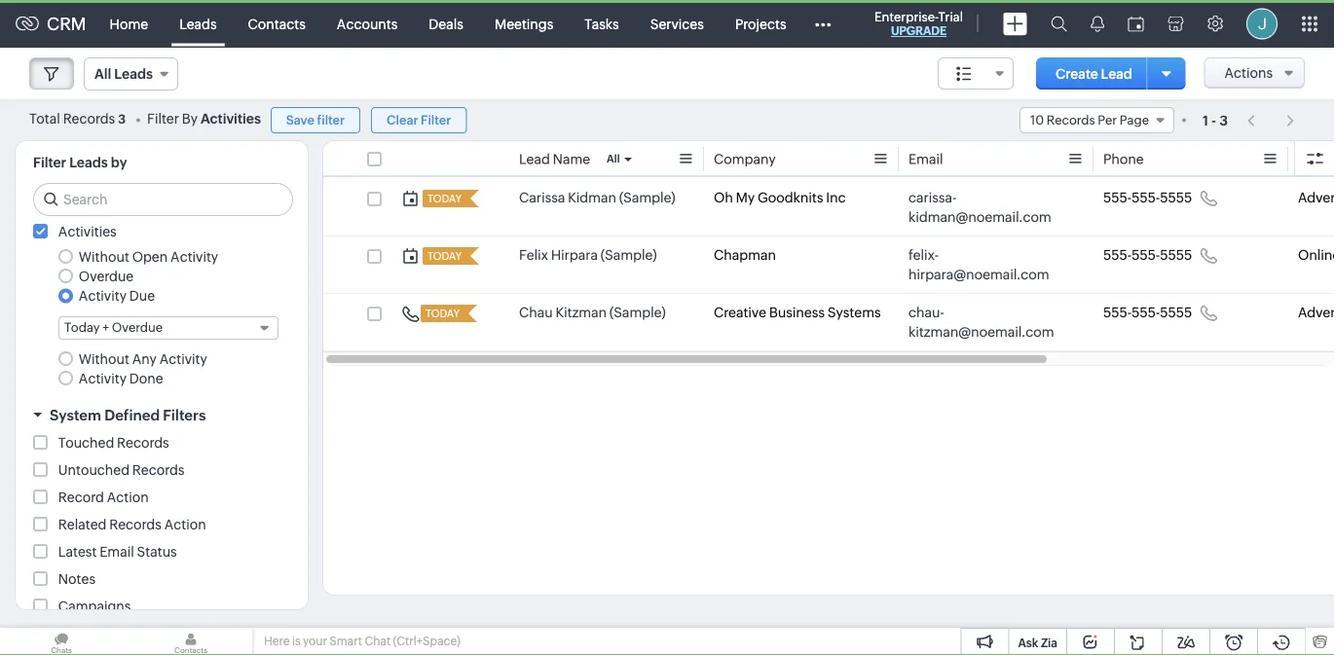 Task type: vqa. For each thing, say whether or not it's contained in the screenshot.
the top operational
no



Task type: locate. For each thing, give the bounding box(es) containing it.
company
[[714, 151, 776, 167]]

leads
[[179, 16, 217, 32], [114, 66, 153, 82], [69, 155, 108, 170]]

1 vertical spatial 5555
[[1160, 247, 1193, 263]]

size image
[[957, 65, 972, 83]]

lead s
[[1298, 151, 1334, 167]]

latest
[[58, 545, 97, 560]]

defined
[[104, 407, 160, 424]]

(sample) right the hirpara
[[601, 247, 657, 263]]

3 555-555-5555 from the top
[[1104, 305, 1193, 320]]

oh
[[714, 190, 733, 206]]

2 5555 from the top
[[1160, 247, 1193, 263]]

activities up without open activity
[[58, 224, 117, 240]]

(ctrl+space)
[[393, 635, 460, 648]]

zia
[[1041, 637, 1058, 650]]

0 horizontal spatial all
[[94, 66, 111, 82]]

records down touched records
[[132, 463, 185, 478]]

leads for filter leads by
[[69, 155, 108, 170]]

(sample) for carissa kidman (sample)
[[619, 190, 676, 206]]

phone
[[1104, 151, 1144, 167]]

activity due
[[79, 288, 155, 304]]

1 vertical spatial (sample)
[[601, 247, 657, 263]]

0 vertical spatial email
[[909, 151, 943, 167]]

today link down clear filter
[[423, 190, 464, 207]]

0 vertical spatial (sample)
[[619, 190, 676, 206]]

records right total
[[63, 111, 115, 127]]

upgrade
[[891, 24, 947, 38]]

0 horizontal spatial leads
[[69, 155, 108, 170]]

all
[[94, 66, 111, 82], [607, 153, 620, 165]]

1 vertical spatial all
[[607, 153, 620, 165]]

today link left the felix
[[423, 247, 464, 265]]

chau- kitzman@noemail.com link
[[909, 303, 1065, 342]]

felix- hirpara@noemail.com
[[909, 247, 1050, 282]]

2 vertical spatial 555-555-5555
[[1104, 305, 1193, 320]]

records up 'latest email status'
[[109, 517, 162, 533]]

555-555-5555 for carissa- kidman@noemail.com
[[1104, 190, 1193, 206]]

hirpara
[[551, 247, 598, 263]]

lead left s
[[1298, 151, 1329, 167]]

1 vertical spatial without
[[79, 351, 129, 367]]

done
[[129, 371, 163, 386]]

total
[[29, 111, 60, 127]]

today for felix hirpara (sample)
[[428, 250, 462, 263]]

activity up +
[[79, 288, 127, 304]]

3 5555 from the top
[[1160, 305, 1193, 320]]

carissa kidman (sample) link
[[519, 188, 676, 207]]

today link for carissa
[[423, 190, 464, 207]]

lead left name
[[519, 151, 550, 167]]

contacts
[[248, 16, 306, 32]]

related records action
[[58, 517, 206, 533]]

felix-
[[909, 247, 939, 263]]

adver for chau- kitzman@noemail.com
[[1298, 305, 1334, 320]]

10 Records Per Page field
[[1020, 107, 1175, 133]]

search image
[[1051, 16, 1068, 32]]

(sample) for felix hirpara (sample)
[[601, 247, 657, 263]]

leads for all leads
[[114, 66, 153, 82]]

overdue right +
[[112, 320, 163, 335]]

today link
[[423, 190, 464, 207], [423, 247, 464, 265], [421, 305, 462, 322]]

1 without from the top
[[79, 249, 129, 264]]

today for chau kitzman (sample)
[[426, 308, 460, 320]]

0 horizontal spatial activities
[[58, 224, 117, 240]]

2 555-555-5555 from the top
[[1104, 247, 1193, 263]]

0 vertical spatial leads
[[179, 16, 217, 32]]

filter right the clear
[[421, 113, 451, 128]]

goodknits
[[758, 190, 824, 206]]

action up status
[[164, 517, 206, 533]]

without for without open activity
[[79, 249, 129, 264]]

leads right home link
[[179, 16, 217, 32]]

today left +
[[64, 320, 100, 335]]

leads left by
[[69, 155, 108, 170]]

3 for 1 - 3
[[1220, 113, 1228, 128]]

0 vertical spatial 555-555-5555
[[1104, 190, 1193, 206]]

Other Modules field
[[802, 8, 844, 39]]

due
[[129, 288, 155, 304]]

0 vertical spatial adver
[[1298, 190, 1334, 206]]

1 horizontal spatial leads
[[114, 66, 153, 82]]

1 horizontal spatial filter
[[147, 111, 179, 127]]

by
[[111, 155, 127, 170]]

1 vertical spatial overdue
[[112, 320, 163, 335]]

signals image
[[1091, 16, 1105, 32]]

hirpara@noemail.com
[[909, 267, 1050, 282]]

today for carissa kidman (sample)
[[428, 193, 462, 205]]

2 without from the top
[[79, 351, 129, 367]]

3 inside total records 3
[[118, 112, 126, 127]]

activity left done
[[79, 371, 127, 386]]

1 adver from the top
[[1298, 190, 1334, 206]]

records right 10 at the right of page
[[1047, 113, 1095, 128]]

without up the activity done
[[79, 351, 129, 367]]

1 vertical spatial action
[[164, 517, 206, 533]]

without open activity
[[79, 249, 218, 264]]

email down related records action on the bottom
[[100, 545, 134, 560]]

touched records
[[58, 436, 169, 451]]

name
[[553, 151, 590, 167]]

overdue up "activity due"
[[79, 269, 134, 284]]

save
[[286, 113, 315, 128]]

all right name
[[607, 153, 620, 165]]

contacts link
[[232, 0, 321, 47]]

records inside "field"
[[1047, 113, 1095, 128]]

leads down home link
[[114, 66, 153, 82]]

0 vertical spatial action
[[107, 490, 149, 506]]

1 vertical spatial 555-555-5555
[[1104, 247, 1193, 263]]

records down defined
[[117, 436, 169, 451]]

all for all
[[607, 153, 620, 165]]

10
[[1031, 113, 1044, 128]]

today link for felix
[[423, 247, 464, 265]]

2 vertical spatial 5555
[[1160, 305, 1193, 320]]

adver down "online"
[[1298, 305, 1334, 320]]

Search text field
[[34, 184, 292, 215]]

ask zia
[[1018, 637, 1058, 650]]

felix hirpara (sample) link
[[519, 245, 657, 265]]

2 horizontal spatial lead
[[1298, 151, 1329, 167]]

records
[[63, 111, 115, 127], [1047, 113, 1095, 128], [117, 436, 169, 451], [132, 463, 185, 478], [109, 517, 162, 533]]

all up total records 3 on the top left of page
[[94, 66, 111, 82]]

5555 for carissa- kidman@noemail.com
[[1160, 190, 1193, 206]]

1 5555 from the top
[[1160, 190, 1193, 206]]

action up related records action on the bottom
[[107, 490, 149, 506]]

filter down total
[[33, 155, 66, 170]]

3 up by
[[118, 112, 126, 127]]

your
[[303, 635, 327, 648]]

chau kitzman (sample) link
[[519, 303, 666, 322]]

activities
[[201, 111, 261, 127], [58, 224, 117, 240]]

0 horizontal spatial filter
[[33, 155, 66, 170]]

system defined filters button
[[16, 398, 308, 433]]

2 adver from the top
[[1298, 305, 1334, 320]]

1 vertical spatial leads
[[114, 66, 153, 82]]

555-555-5555 for felix- hirpara@noemail.com
[[1104, 247, 1193, 263]]

0 horizontal spatial 3
[[118, 112, 126, 127]]

without
[[79, 249, 129, 264], [79, 351, 129, 367]]

today left the felix
[[428, 250, 462, 263]]

lead right create
[[1101, 66, 1133, 81]]

(sample)
[[619, 190, 676, 206], [601, 247, 657, 263], [610, 305, 666, 320]]

kitzman
[[556, 305, 607, 320]]

1 vertical spatial today link
[[423, 247, 464, 265]]

all inside "field"
[[94, 66, 111, 82]]

kidman
[[568, 190, 617, 206]]

0 vertical spatial activities
[[201, 111, 261, 127]]

1 - 3
[[1203, 113, 1228, 128]]

total records 3
[[29, 111, 126, 127]]

system
[[50, 407, 101, 424]]

meetings
[[495, 16, 554, 32]]

0 vertical spatial all
[[94, 66, 111, 82]]

All Leads field
[[84, 57, 178, 91]]

open
[[132, 249, 168, 264]]

1 horizontal spatial 3
[[1220, 113, 1228, 128]]

activities right by
[[201, 111, 261, 127]]

without for without any activity
[[79, 351, 129, 367]]

1 horizontal spatial all
[[607, 153, 620, 165]]

filter left by
[[147, 111, 179, 127]]

navigation
[[1238, 106, 1305, 134]]

profile element
[[1235, 0, 1290, 47]]

(sample) right the kitzman
[[610, 305, 666, 320]]

(sample) right "kidman"
[[619, 190, 676, 206]]

filter leads by
[[33, 155, 127, 170]]

without up "activity due"
[[79, 249, 129, 264]]

records for touched
[[117, 436, 169, 451]]

leads inside "field"
[[114, 66, 153, 82]]

actions
[[1225, 65, 1273, 81]]

action
[[107, 490, 149, 506], [164, 517, 206, 533]]

felix- hirpara@noemail.com link
[[909, 245, 1065, 284]]

0 vertical spatial 5555
[[1160, 190, 1193, 206]]

search element
[[1039, 0, 1079, 48]]

5555
[[1160, 190, 1193, 206], [1160, 247, 1193, 263], [1160, 305, 1193, 320]]

0 vertical spatial without
[[79, 249, 129, 264]]

overdue
[[79, 269, 134, 284], [112, 320, 163, 335]]

create lead button
[[1036, 57, 1152, 90]]

Today + Overdue field
[[58, 317, 279, 340]]

row group
[[323, 179, 1334, 352]]

1 horizontal spatial lead
[[1101, 66, 1133, 81]]

today down clear filter
[[428, 193, 462, 205]]

records for related
[[109, 517, 162, 533]]

0 horizontal spatial lead
[[519, 151, 550, 167]]

0 vertical spatial today link
[[423, 190, 464, 207]]

5555 for chau- kitzman@noemail.com
[[1160, 305, 1193, 320]]

1 3 from the left
[[118, 112, 126, 127]]

email up carissa-
[[909, 151, 943, 167]]

create
[[1056, 66, 1099, 81]]

email
[[909, 151, 943, 167], [100, 545, 134, 560]]

save filter
[[286, 113, 345, 128]]

2 horizontal spatial filter
[[421, 113, 451, 128]]

1 vertical spatial adver
[[1298, 305, 1334, 320]]

records for total
[[63, 111, 115, 127]]

adver down lead s
[[1298, 190, 1334, 206]]

2 3 from the left
[[1220, 113, 1228, 128]]

2 vertical spatial leads
[[69, 155, 108, 170]]

None field
[[938, 57, 1014, 90]]

any
[[132, 351, 157, 367]]

2 vertical spatial (sample)
[[610, 305, 666, 320]]

today link left the chau
[[421, 305, 462, 322]]

(sample) inside "link"
[[619, 190, 676, 206]]

2 vertical spatial today link
[[421, 305, 462, 322]]

lead
[[1101, 66, 1133, 81], [519, 151, 550, 167], [1298, 151, 1329, 167]]

online
[[1298, 247, 1334, 263]]

today left the chau
[[426, 308, 460, 320]]

lead name
[[519, 151, 590, 167]]

chau
[[519, 305, 553, 320]]

ask
[[1018, 637, 1039, 650]]

0 horizontal spatial email
[[100, 545, 134, 560]]

555-555-5555 for chau- kitzman@noemail.com
[[1104, 305, 1193, 320]]

3 right -
[[1220, 113, 1228, 128]]

carissa- kidman@noemail.com
[[909, 190, 1052, 225]]

1 555-555-5555 from the top
[[1104, 190, 1193, 206]]

create menu image
[[1003, 12, 1028, 36]]

555-
[[1104, 190, 1132, 206], [1132, 190, 1160, 206], [1104, 247, 1132, 263], [1132, 247, 1160, 263], [1104, 305, 1132, 320], [1132, 305, 1160, 320]]



Task type: describe. For each thing, give the bounding box(es) containing it.
deals
[[429, 16, 464, 32]]

smart
[[330, 635, 362, 648]]

create menu element
[[992, 0, 1039, 47]]

touched
[[58, 436, 114, 451]]

felix hirpara (sample)
[[519, 247, 657, 263]]

lead inside create lead button
[[1101, 66, 1133, 81]]

row group containing carissa kidman (sample)
[[323, 179, 1334, 352]]

enterprise-trial upgrade
[[875, 9, 963, 38]]

0 horizontal spatial action
[[107, 490, 149, 506]]

home link
[[94, 0, 164, 47]]

campaigns
[[58, 599, 131, 615]]

+
[[102, 320, 109, 335]]

2 horizontal spatial leads
[[179, 16, 217, 32]]

10 records per page
[[1031, 113, 1149, 128]]

records for 10
[[1047, 113, 1095, 128]]

activity done
[[79, 371, 163, 386]]

-
[[1212, 113, 1217, 128]]

page
[[1120, 113, 1149, 128]]

felix
[[519, 247, 548, 263]]

calendar image
[[1128, 16, 1145, 32]]

filter by activities
[[147, 111, 261, 127]]

by
[[182, 111, 198, 127]]

services link
[[635, 0, 720, 47]]

chau-
[[909, 305, 945, 320]]

systems
[[828, 305, 881, 320]]

all leads
[[94, 66, 153, 82]]

untouched
[[58, 463, 130, 478]]

carissa- kidman@noemail.com link
[[909, 188, 1065, 227]]

enterprise-
[[875, 9, 939, 24]]

per
[[1098, 113, 1117, 128]]

filter
[[317, 113, 345, 128]]

filter for filter by activities
[[147, 111, 179, 127]]

creative business systems
[[714, 305, 881, 320]]

is
[[292, 635, 301, 648]]

untouched records
[[58, 463, 185, 478]]

contacts image
[[130, 628, 252, 656]]

activity down today + overdue 'field'
[[160, 351, 207, 367]]

creative
[[714, 305, 767, 320]]

related
[[58, 517, 107, 533]]

here
[[264, 635, 290, 648]]

0 vertical spatial overdue
[[79, 269, 134, 284]]

today + overdue
[[64, 320, 163, 335]]

kitzman@noemail.com
[[909, 324, 1054, 340]]

leads link
[[164, 0, 232, 47]]

chau- kitzman@noemail.com
[[909, 305, 1054, 340]]

1 vertical spatial email
[[100, 545, 134, 560]]

inc
[[826, 190, 846, 206]]

1 horizontal spatial action
[[164, 517, 206, 533]]

lead for lead name
[[519, 151, 550, 167]]

overdue inside today + overdue 'field'
[[112, 320, 163, 335]]

adver for carissa- kidman@noemail.com
[[1298, 190, 1334, 206]]

status
[[137, 545, 177, 560]]

crm link
[[16, 14, 86, 34]]

notes
[[58, 572, 96, 588]]

lead for lead s
[[1298, 151, 1329, 167]]

crm
[[47, 14, 86, 34]]

1 horizontal spatial activities
[[201, 111, 261, 127]]

clear filter
[[387, 113, 451, 128]]

carissa
[[519, 190, 565, 206]]

record
[[58, 490, 104, 506]]

without any activity
[[79, 351, 207, 367]]

tasks
[[585, 16, 619, 32]]

record action
[[58, 490, 149, 506]]

activity right open
[[171, 249, 218, 264]]

profile image
[[1247, 8, 1278, 39]]

(sample) for chau kitzman (sample)
[[610, 305, 666, 320]]

save filter button
[[271, 107, 361, 133]]

carissa kidman (sample)
[[519, 190, 676, 206]]

today link for chau
[[421, 305, 462, 322]]

accounts link
[[321, 0, 413, 47]]

filters
[[163, 407, 206, 424]]

3 for total records 3
[[118, 112, 126, 127]]

meetings link
[[479, 0, 569, 47]]

1 vertical spatial activities
[[58, 224, 117, 240]]

1
[[1203, 113, 1209, 128]]

my
[[736, 190, 755, 206]]

accounts
[[337, 16, 398, 32]]

chats image
[[0, 628, 123, 656]]

create lead
[[1056, 66, 1133, 81]]

filter for filter leads by
[[33, 155, 66, 170]]

carissa-
[[909, 190, 957, 206]]

services
[[650, 16, 704, 32]]

trial
[[939, 9, 963, 24]]

clear
[[387, 113, 418, 128]]

signals element
[[1079, 0, 1116, 48]]

home
[[110, 16, 148, 32]]

5555 for felix- hirpara@noemail.com
[[1160, 247, 1193, 263]]

kidman@noemail.com
[[909, 209, 1052, 225]]

here is your smart chat (ctrl+space)
[[264, 635, 460, 648]]

tasks link
[[569, 0, 635, 47]]

s
[[1332, 151, 1334, 167]]

1 horizontal spatial email
[[909, 151, 943, 167]]

all for all leads
[[94, 66, 111, 82]]

chapman
[[714, 247, 776, 263]]

today inside 'field'
[[64, 320, 100, 335]]

latest email status
[[58, 545, 177, 560]]

business
[[769, 305, 825, 320]]

records for untouched
[[132, 463, 185, 478]]

chat
[[365, 635, 391, 648]]

projects link
[[720, 0, 802, 47]]



